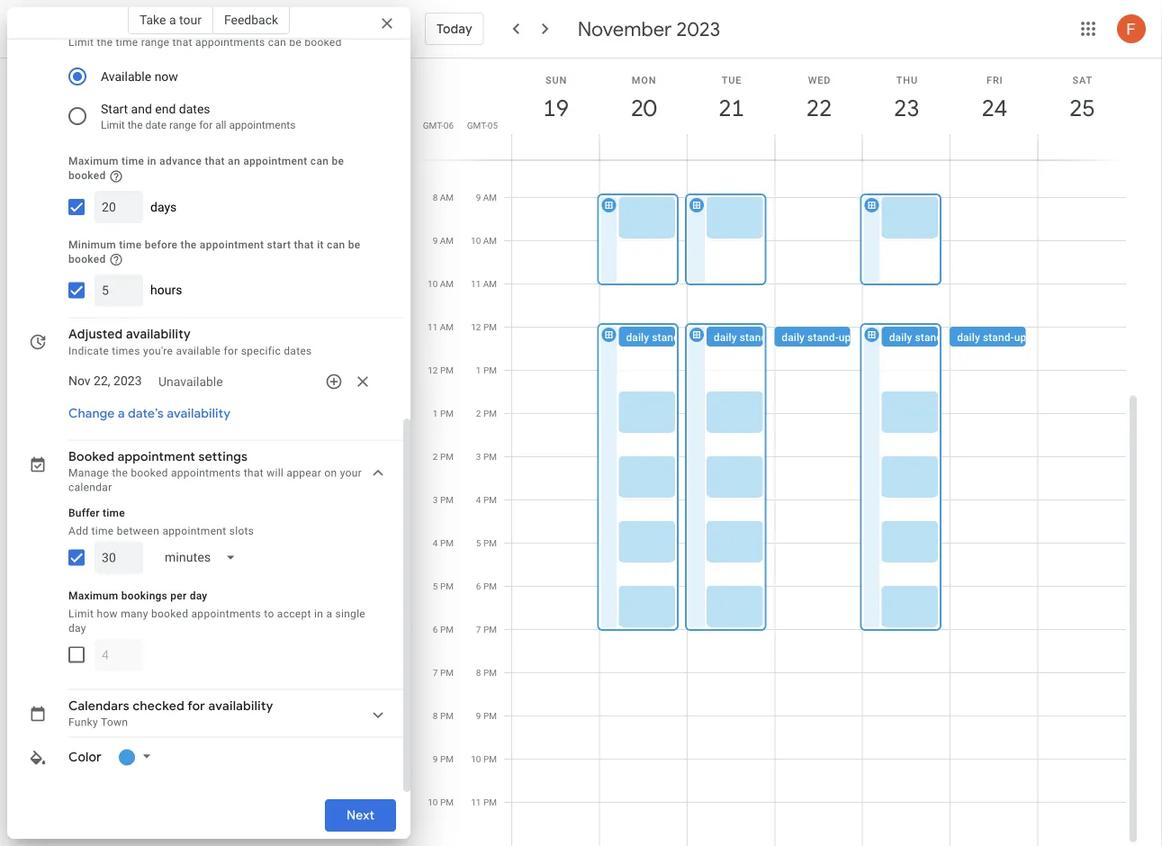 Task type: locate. For each thing, give the bounding box(es) containing it.
next
[[346, 807, 374, 824]]

appointment
[[243, 155, 307, 168], [200, 239, 264, 251], [118, 449, 195, 466], [162, 525, 226, 538]]

2 horizontal spatial be
[[348, 239, 361, 251]]

25 column header
[[1038, 59, 1126, 160]]

9
[[476, 192, 481, 203], [433, 235, 438, 246], [476, 710, 481, 721], [433, 753, 438, 764]]

dates
[[179, 102, 210, 117], [284, 345, 312, 358]]

21 column header
[[687, 59, 775, 160]]

1 vertical spatial 11 am
[[428, 321, 454, 332]]

date
[[145, 119, 167, 132]]

the inside "booked appointment settings manage the booked appointments that will appear on your calendar"
[[112, 467, 128, 480]]

the right manage
[[112, 467, 128, 480]]

1 vertical spatial 7
[[433, 667, 438, 678]]

date's
[[128, 406, 164, 422]]

range
[[141, 36, 169, 49], [169, 119, 196, 132]]

the right before
[[181, 239, 197, 251]]

3 daily from the left
[[782, 331, 805, 343]]

1 pm
[[476, 365, 497, 375], [433, 408, 454, 419]]

today
[[437, 21, 472, 37]]

in left 'advance'
[[147, 155, 156, 168]]

1 horizontal spatial 2
[[476, 408, 481, 419]]

1 daily stand-up from the left
[[626, 331, 695, 343]]

Date text field
[[68, 371, 142, 393]]

appointments left to on the bottom left
[[191, 608, 261, 620]]

daily stand-up for 2nd daily stand-up button from right
[[889, 331, 959, 343]]

maximum inside maximum time in advance that an appointment can be booked
[[68, 155, 119, 168]]

in inside maximum bookings per day limit how many booked appointments to accept in a single day
[[314, 608, 323, 620]]

1 horizontal spatial 1
[[476, 365, 481, 375]]

maximum inside maximum bookings per day limit how many booked appointments to accept in a single day
[[68, 590, 118, 602]]

the inside dropdown button
[[97, 36, 113, 49]]

for
[[199, 119, 213, 132], [224, 345, 238, 358], [187, 699, 205, 715]]

range inside start and end dates limit the date range for all appointments
[[169, 119, 196, 132]]

be inside minimum time before the appointment start that it can be booked
[[348, 239, 361, 251]]

daily stand-up for fourth daily stand-up button from the right
[[714, 331, 783, 343]]

2 vertical spatial 8
[[433, 710, 438, 721]]

a for change
[[118, 406, 125, 422]]

4 daily stand-up from the left
[[889, 331, 959, 343]]

0 vertical spatial dates
[[179, 102, 210, 117]]

that inside dropdown button
[[172, 36, 192, 49]]

4
[[476, 494, 481, 505], [433, 537, 438, 548]]

limit for maximum
[[68, 608, 94, 620]]

5 stand- from the left
[[983, 331, 1014, 343]]

Buffer time number field
[[102, 542, 136, 574]]

time up available
[[116, 36, 138, 49]]

5 daily stand-up from the left
[[957, 331, 1026, 343]]

0 horizontal spatial 2 pm
[[433, 451, 454, 462]]

time left 'advance'
[[122, 155, 144, 168]]

can down feedback button
[[268, 36, 286, 49]]

that inside minimum time before the appointment start that it can be booked
[[294, 239, 314, 251]]

calendar
[[68, 482, 112, 494]]

availability
[[126, 327, 191, 343], [167, 406, 231, 422], [208, 699, 273, 715]]

appointment left the slots
[[162, 525, 226, 538]]

1 horizontal spatial 10 pm
[[471, 753, 497, 764]]

that left 'an'
[[205, 155, 225, 168]]

up
[[683, 331, 695, 343], [771, 331, 783, 343], [839, 331, 851, 343], [946, 331, 959, 343], [1014, 331, 1026, 343]]

1 horizontal spatial 9 pm
[[476, 710, 497, 721]]

10 pm up 11 pm
[[471, 753, 497, 764]]

time inside minimum time before the appointment start that it can be booked
[[119, 239, 142, 251]]

gmt- right 06
[[467, 120, 488, 131]]

2 vertical spatial 11
[[471, 797, 481, 807]]

1 vertical spatial 7 pm
[[433, 667, 454, 678]]

0 horizontal spatial 7
[[433, 667, 438, 678]]

9 am right 8 am
[[476, 192, 497, 203]]

12
[[471, 321, 481, 332], [428, 365, 438, 375]]

stand- for third daily stand-up button
[[808, 331, 839, 343]]

0 horizontal spatial 6
[[433, 624, 438, 635]]

1 vertical spatial availability
[[167, 406, 231, 422]]

0 vertical spatial in
[[147, 155, 156, 168]]

0 horizontal spatial 3 pm
[[433, 494, 454, 505]]

2 vertical spatial a
[[326, 608, 332, 620]]

1 vertical spatial range
[[169, 119, 196, 132]]

9 am down 8 am
[[433, 235, 454, 246]]

1 horizontal spatial 4
[[476, 494, 481, 505]]

0 horizontal spatial 1
[[433, 408, 438, 419]]

mon
[[632, 74, 656, 86]]

day right the per
[[190, 590, 207, 602]]

0 vertical spatial availability
[[126, 327, 191, 343]]

stand-
[[652, 331, 683, 343], [740, 331, 771, 343], [808, 331, 839, 343], [915, 331, 946, 343], [983, 331, 1014, 343]]

0 horizontal spatial 5 pm
[[433, 581, 454, 591]]

november
[[578, 16, 672, 41]]

dates right specific
[[284, 345, 312, 358]]

1 vertical spatial be
[[332, 155, 344, 168]]

24 column header
[[950, 59, 1038, 160]]

limit inside start and end dates limit the date range for all appointments
[[101, 119, 125, 132]]

appointments inside maximum bookings per day limit how many booked appointments to accept in a single day
[[191, 608, 261, 620]]

0 horizontal spatial a
[[118, 406, 125, 422]]

range down take
[[141, 36, 169, 49]]

0 horizontal spatial gmt-
[[423, 120, 444, 131]]

0 vertical spatial for
[[199, 119, 213, 132]]

november 2023
[[578, 16, 720, 41]]

sat 25
[[1068, 74, 1094, 123]]

for left specific
[[224, 345, 238, 358]]

Maximum days in advance that an appointment can be booked number field
[[102, 191, 136, 224]]

1 vertical spatial 10 pm
[[428, 797, 454, 807]]

10 am
[[471, 235, 497, 246], [428, 278, 454, 289]]

0 vertical spatial 7 pm
[[476, 624, 497, 635]]

appointments down feedback
[[195, 36, 265, 49]]

the up available
[[97, 36, 113, 49]]

2 daily stand-up from the left
[[714, 331, 783, 343]]

appointments down settings
[[171, 467, 241, 480]]

2 vertical spatial limit
[[68, 608, 94, 620]]

for inside adjusted availability indicate times you're available for specific dates
[[224, 345, 238, 358]]

1 horizontal spatial dates
[[284, 345, 312, 358]]

buffer
[[68, 507, 100, 520]]

daily stand-up for first daily stand-up button
[[626, 331, 695, 343]]

thu 23
[[893, 74, 919, 123]]

adjusted
[[68, 327, 123, 343]]

that left will
[[244, 467, 264, 480]]

limit the time range that appointments can be booked
[[68, 36, 342, 49]]

that down the tour
[[172, 36, 192, 49]]

3
[[476, 451, 481, 462], [433, 494, 438, 505]]

town
[[101, 717, 128, 729]]

1 vertical spatial 3 pm
[[433, 494, 454, 505]]

be inside maximum time in advance that an appointment can be booked
[[332, 155, 344, 168]]

0 vertical spatial 6 pm
[[476, 581, 497, 591]]

in inside maximum time in advance that an appointment can be booked
[[147, 155, 156, 168]]

can up it
[[310, 155, 329, 168]]

maximum up maximum days in advance that an appointment can be booked number field
[[68, 155, 119, 168]]

9 am
[[476, 192, 497, 203], [433, 235, 454, 246]]

1 horizontal spatial in
[[314, 608, 323, 620]]

appointments
[[195, 36, 265, 49], [229, 119, 296, 132], [171, 467, 241, 480], [191, 608, 261, 620]]

0 vertical spatial 8 pm
[[476, 667, 497, 678]]

1 horizontal spatial a
[[169, 12, 176, 27]]

0 vertical spatial 2
[[476, 408, 481, 419]]

0 vertical spatial 1 pm
[[476, 365, 497, 375]]

limit the time range that appointments can be booked button
[[61, 14, 400, 54]]

availability inside adjusted availability indicate times you're available for specific dates
[[126, 327, 191, 343]]

a
[[169, 12, 176, 27], [118, 406, 125, 422], [326, 608, 332, 620]]

2
[[476, 408, 481, 419], [433, 451, 438, 462]]

all
[[215, 119, 226, 132]]

19 column header
[[511, 59, 600, 160]]

4 daily from the left
[[889, 331, 912, 343]]

appointment left start
[[200, 239, 264, 251]]

add
[[68, 525, 88, 538]]

1 vertical spatial dates
[[284, 345, 312, 358]]

2 vertical spatial for
[[187, 699, 205, 715]]

before
[[145, 239, 178, 251]]

5 daily from the left
[[957, 331, 980, 343]]

0 vertical spatial range
[[141, 36, 169, 49]]

0 horizontal spatial in
[[147, 155, 156, 168]]

2 gmt- from the left
[[467, 120, 488, 131]]

22
[[805, 93, 831, 123]]

a inside button
[[118, 406, 125, 422]]

2 vertical spatial availability
[[208, 699, 273, 715]]

0 horizontal spatial 5
[[433, 581, 438, 591]]

2 daily from the left
[[714, 331, 737, 343]]

0 horizontal spatial 4
[[433, 537, 438, 548]]

maximum bookings per day limit how many booked appointments to accept in a single day
[[68, 590, 365, 635]]

for right the checked
[[187, 699, 205, 715]]

a left date's
[[118, 406, 125, 422]]

20 column header
[[599, 59, 688, 160]]

monday, november 20 element
[[623, 87, 664, 129]]

between
[[117, 525, 159, 538]]

maximum up how
[[68, 590, 118, 602]]

in right accept
[[314, 608, 323, 620]]

1 vertical spatial 3
[[433, 494, 438, 505]]

limit inside maximum bookings per day limit how many booked appointments to accept in a single day
[[68, 608, 94, 620]]

3 stand- from the left
[[808, 331, 839, 343]]

tuesday, november 21 element
[[711, 87, 752, 129]]

next button
[[325, 794, 396, 837]]

feedback
[[224, 12, 278, 27]]

7
[[476, 624, 481, 635], [433, 667, 438, 678]]

that
[[172, 36, 192, 49], [205, 155, 225, 168], [294, 239, 314, 251], [244, 467, 264, 480]]

2 maximum from the top
[[68, 590, 118, 602]]

times
[[112, 345, 140, 358]]

appointment down change a date's availability button
[[118, 449, 195, 466]]

gmt- left gmt-05
[[423, 120, 444, 131]]

0 horizontal spatial 9 am
[[433, 235, 454, 246]]

1 gmt- from the left
[[423, 120, 444, 131]]

for left the all
[[199, 119, 213, 132]]

4 stand- from the left
[[915, 331, 946, 343]]

a left single
[[326, 608, 332, 620]]

maximum
[[68, 155, 119, 168], [68, 590, 118, 602]]

availability for for
[[208, 699, 273, 715]]

1 vertical spatial 9 am
[[433, 235, 454, 246]]

can inside minimum time before the appointment start that it can be booked
[[327, 239, 345, 251]]

10 pm left 11 pm
[[428, 797, 454, 807]]

how
[[97, 608, 118, 620]]

color
[[68, 750, 102, 766]]

0 vertical spatial maximum
[[68, 155, 119, 168]]

0 horizontal spatial 11 am
[[428, 321, 454, 332]]

0 vertical spatial 9 am
[[476, 192, 497, 203]]

2 pm
[[476, 408, 497, 419], [433, 451, 454, 462]]

appointment inside minimum time before the appointment start that it can be booked
[[200, 239, 264, 251]]

an
[[228, 155, 240, 168]]

time right the buffer
[[103, 507, 125, 520]]

3 daily stand-up from the left
[[782, 331, 851, 343]]

manage
[[68, 467, 109, 480]]

1 up from the left
[[683, 331, 695, 343]]

appointment right 'an'
[[243, 155, 307, 168]]

time left before
[[119, 239, 142, 251]]

a inside button
[[169, 12, 176, 27]]

0 horizontal spatial be
[[289, 36, 302, 49]]

appointments right the all
[[229, 119, 296, 132]]

1 vertical spatial maximum
[[68, 590, 118, 602]]

1 vertical spatial limit
[[101, 119, 125, 132]]

0 horizontal spatial 4 pm
[[433, 537, 454, 548]]

1 horizontal spatial day
[[190, 590, 207, 602]]

4 daily stand-up button from the left
[[882, 327, 992, 347]]

1 vertical spatial 6 pm
[[433, 624, 454, 635]]

None field
[[150, 542, 250, 574]]

12 pm
[[471, 321, 497, 332], [428, 365, 454, 375]]

maximum time in advance that an appointment can be booked
[[68, 155, 344, 182]]

daily for first daily stand-up button
[[626, 331, 649, 343]]

0 vertical spatial 10 am
[[471, 235, 497, 246]]

1 vertical spatial 2
[[433, 451, 438, 462]]

0 horizontal spatial dates
[[179, 102, 210, 117]]

0 horizontal spatial 12 pm
[[428, 365, 454, 375]]

6
[[476, 581, 481, 591], [433, 624, 438, 635]]

1 vertical spatial 8 pm
[[433, 710, 454, 721]]

gmt- for 06
[[423, 120, 444, 131]]

booked inside minimum time before the appointment start that it can be booked
[[68, 253, 106, 266]]

2 stand- from the left
[[740, 331, 771, 343]]

in
[[147, 155, 156, 168], [314, 608, 323, 620]]

0 horizontal spatial 6 pm
[[433, 624, 454, 635]]

appointment inside buffer time add time between appointment slots
[[162, 525, 226, 538]]

time
[[116, 36, 138, 49], [122, 155, 144, 168], [119, 239, 142, 251], [103, 507, 125, 520], [91, 525, 114, 538]]

1 vertical spatial can
[[310, 155, 329, 168]]

1 horizontal spatial 7
[[476, 624, 481, 635]]

1 vertical spatial 4 pm
[[433, 537, 454, 548]]

10
[[471, 235, 481, 246], [428, 278, 438, 289], [471, 753, 481, 764], [428, 797, 438, 807]]

1 horizontal spatial 3
[[476, 451, 481, 462]]

range down end
[[169, 119, 196, 132]]

option group containing available now
[[61, 57, 371, 136]]

limit
[[68, 36, 94, 49], [101, 119, 125, 132], [68, 608, 94, 620]]

availability inside button
[[167, 406, 231, 422]]

Minimum amount of hours before the start of the appointment that it can be booked number field
[[102, 275, 136, 307]]

gmt- for 05
[[467, 120, 488, 131]]

1 horizontal spatial gmt-
[[467, 120, 488, 131]]

dates inside adjusted availability indicate times you're available for specific dates
[[284, 345, 312, 358]]

option group
[[61, 57, 371, 136]]

availability right the checked
[[208, 699, 273, 715]]

for inside start and end dates limit the date range for all appointments
[[199, 119, 213, 132]]

booked
[[305, 36, 342, 49], [68, 170, 106, 182], [68, 253, 106, 266], [131, 467, 168, 480], [151, 608, 188, 620]]

availability up you're
[[126, 327, 191, 343]]

0 horizontal spatial 12
[[428, 365, 438, 375]]

1 horizontal spatial 7 pm
[[476, 624, 497, 635]]

1 stand- from the left
[[652, 331, 683, 343]]

5 pm
[[476, 537, 497, 548], [433, 581, 454, 591]]

days
[[150, 200, 177, 215]]

availability down unavailable
[[167, 406, 231, 422]]

1 horizontal spatial 10 am
[[471, 235, 497, 246]]

11
[[471, 278, 481, 289], [428, 321, 438, 332], [471, 797, 481, 807]]

1 maximum from the top
[[68, 155, 119, 168]]

change a date's availability
[[68, 406, 231, 422]]

that left it
[[294, 239, 314, 251]]

gmt-
[[423, 120, 444, 131], [467, 120, 488, 131]]

the down and
[[128, 119, 143, 132]]

time inside maximum time in advance that an appointment can be booked
[[122, 155, 144, 168]]

grid
[[418, 59, 1141, 846]]

funky
[[68, 717, 98, 729]]

1 daily from the left
[[626, 331, 649, 343]]

buffer time add time between appointment slots
[[68, 507, 254, 538]]

1 horizontal spatial 1 pm
[[476, 365, 497, 375]]

daily for 5th daily stand-up button
[[957, 331, 980, 343]]

am
[[440, 192, 454, 203], [483, 192, 497, 203], [440, 235, 454, 246], [483, 235, 497, 246], [440, 278, 454, 289], [483, 278, 497, 289], [440, 321, 454, 332]]

day up calendars
[[68, 622, 86, 635]]

appointment inside "booked appointment settings manage the booked appointments that will appear on your calendar"
[[118, 449, 195, 466]]

3 up from the left
[[839, 331, 851, 343]]

22 column header
[[774, 59, 863, 160]]

dates right end
[[179, 102, 210, 117]]

1 horizontal spatial 12 pm
[[471, 321, 497, 332]]

1 vertical spatial 2 pm
[[433, 451, 454, 462]]

1 horizontal spatial 6
[[476, 581, 481, 591]]

time for minimum
[[119, 239, 142, 251]]

23
[[893, 93, 919, 123]]

a left the tour
[[169, 12, 176, 27]]

wed
[[808, 74, 831, 86]]

1 horizontal spatial 2 pm
[[476, 408, 497, 419]]

0 horizontal spatial 1 pm
[[433, 408, 454, 419]]

can right it
[[327, 239, 345, 251]]

0 vertical spatial 8
[[433, 192, 438, 203]]

2 horizontal spatial a
[[326, 608, 332, 620]]

0 vertical spatial be
[[289, 36, 302, 49]]

availability inside the calendars checked for availability funky town
[[208, 699, 273, 715]]

minimum
[[68, 239, 116, 251]]

0 vertical spatial a
[[169, 12, 176, 27]]

thu
[[896, 74, 918, 86]]



Task type: vqa. For each thing, say whether or not it's contained in the screenshot.
the top "6"
yes



Task type: describe. For each thing, give the bounding box(es) containing it.
checked
[[133, 699, 185, 715]]

25
[[1068, 93, 1094, 123]]

minimum time before the appointment start that it can be booked
[[68, 239, 361, 266]]

0 vertical spatial 3
[[476, 451, 481, 462]]

hours
[[150, 283, 182, 298]]

11 pm
[[471, 797, 497, 807]]

sunday, november 19 element
[[535, 87, 577, 129]]

maximum for maximum bookings per day limit how many booked appointments to accept in a single day
[[68, 590, 118, 602]]

1 vertical spatial 6
[[433, 624, 438, 635]]

mon 20
[[630, 74, 656, 123]]

end
[[155, 102, 176, 117]]

2 daily stand-up button from the left
[[707, 327, 816, 347]]

for inside the calendars checked for availability funky town
[[187, 699, 205, 715]]

1 vertical spatial 10 am
[[428, 278, 454, 289]]

take
[[139, 12, 166, 27]]

0 horizontal spatial 7 pm
[[433, 667, 454, 678]]

appointments inside start and end dates limit the date range for all appointments
[[229, 119, 296, 132]]

the inside minimum time before the appointment start that it can be booked
[[181, 239, 197, 251]]

per
[[170, 590, 187, 602]]

now
[[154, 69, 178, 84]]

take a tour
[[139, 12, 202, 27]]

daily for 2nd daily stand-up button from right
[[889, 331, 912, 343]]

your
[[340, 467, 362, 480]]

limit inside dropdown button
[[68, 36, 94, 49]]

be inside dropdown button
[[289, 36, 302, 49]]

1 horizontal spatial 3 pm
[[476, 451, 497, 462]]

and
[[131, 102, 152, 117]]

1 horizontal spatial 12
[[471, 321, 481, 332]]

daily stand-up for third daily stand-up button
[[782, 331, 851, 343]]

0 vertical spatial 11
[[471, 278, 481, 289]]

many
[[121, 608, 148, 620]]

appointments inside "booked appointment settings manage the booked appointments that will appear on your calendar"
[[171, 467, 241, 480]]

booked inside maximum bookings per day limit how many booked appointments to accept in a single day
[[151, 608, 188, 620]]

booked inside dropdown button
[[305, 36, 342, 49]]

range inside dropdown button
[[141, 36, 169, 49]]

21
[[717, 93, 743, 123]]

single
[[335, 608, 365, 620]]

limit for start
[[101, 119, 125, 132]]

Maximum bookings per day number field
[[102, 639, 136, 672]]

saturday, november 25 element
[[1062, 87, 1103, 129]]

5 up from the left
[[1014, 331, 1026, 343]]

0 vertical spatial 6
[[476, 581, 481, 591]]

time right add
[[91, 525, 114, 538]]

tue
[[722, 74, 742, 86]]

booked
[[68, 449, 114, 466]]

maximum for maximum time in advance that an appointment can be booked
[[68, 155, 119, 168]]

friday, november 24 element
[[974, 87, 1015, 129]]

slots
[[229, 525, 254, 538]]

booked appointment settings manage the booked appointments that will appear on your calendar
[[68, 449, 362, 494]]

05
[[488, 120, 498, 131]]

1 vertical spatial 5 pm
[[433, 581, 454, 591]]

daily stand-up for 5th daily stand-up button
[[957, 331, 1026, 343]]

0 horizontal spatial 3
[[433, 494, 438, 505]]

can inside dropdown button
[[268, 36, 286, 49]]

2023
[[676, 16, 720, 41]]

accept
[[277, 608, 311, 620]]

fri 24
[[981, 74, 1006, 123]]

calendars checked for availability funky town
[[68, 699, 273, 729]]

start
[[101, 102, 128, 117]]

gmt-06
[[423, 120, 454, 131]]

grid containing 19
[[418, 59, 1141, 846]]

time for buffer
[[103, 507, 125, 520]]

bookings
[[121, 590, 167, 602]]

0 vertical spatial 5
[[476, 537, 481, 548]]

availability for date's
[[167, 406, 231, 422]]

wednesday, november 22 element
[[798, 87, 840, 129]]

daily for fourth daily stand-up button from the right
[[714, 331, 737, 343]]

1 horizontal spatial 6 pm
[[476, 581, 497, 591]]

advance
[[159, 155, 202, 168]]

19
[[542, 93, 568, 123]]

the inside start and end dates limit the date range for all appointments
[[128, 119, 143, 132]]

tue 21
[[717, 74, 743, 123]]

that inside maximum time in advance that an appointment can be booked
[[205, 155, 225, 168]]

0 vertical spatial 4
[[476, 494, 481, 505]]

sun 19
[[542, 74, 568, 123]]

a inside maximum bookings per day limit how many booked appointments to accept in a single day
[[326, 608, 332, 620]]

will
[[267, 467, 284, 480]]

0 vertical spatial day
[[190, 590, 207, 602]]

booked inside "booked appointment settings manage the booked appointments that will appear on your calendar"
[[131, 467, 168, 480]]

adjusted availability indicate times you're available for specific dates
[[68, 327, 312, 358]]

stand- for 5th daily stand-up button
[[983, 331, 1014, 343]]

start
[[267, 239, 291, 251]]

change a date's availability button
[[61, 398, 238, 430]]

feedback button
[[213, 5, 290, 34]]

1 vertical spatial 11
[[428, 321, 438, 332]]

0 vertical spatial 1
[[476, 365, 481, 375]]

sun
[[546, 74, 567, 86]]

appointment inside maximum time in advance that an appointment can be booked
[[243, 155, 307, 168]]

today button
[[425, 7, 484, 50]]

can inside maximum time in advance that an appointment can be booked
[[310, 155, 329, 168]]

1 horizontal spatial 9 am
[[476, 192, 497, 203]]

1 vertical spatial 9 pm
[[433, 753, 454, 764]]

sat
[[1073, 74, 1093, 86]]

0 horizontal spatial day
[[68, 622, 86, 635]]

appear
[[287, 467, 321, 480]]

specific
[[241, 345, 281, 358]]

time for maximum
[[122, 155, 144, 168]]

stand- for first daily stand-up button
[[652, 331, 683, 343]]

available
[[176, 345, 221, 358]]

unavailable
[[158, 374, 223, 389]]

06
[[444, 120, 454, 131]]

time inside dropdown button
[[116, 36, 138, 49]]

4 up from the left
[[946, 331, 959, 343]]

available now
[[101, 69, 178, 84]]

1 vertical spatial 1
[[433, 408, 438, 419]]

thursday, november 23 element
[[886, 87, 928, 129]]

booked inside maximum time in advance that an appointment can be booked
[[68, 170, 106, 182]]

indicate
[[68, 345, 109, 358]]

23 column header
[[862, 59, 951, 160]]

daily for third daily stand-up button
[[782, 331, 805, 343]]

20
[[630, 93, 655, 123]]

appointments inside limit the time range that appointments can be booked dropdown button
[[195, 36, 265, 49]]

to
[[264, 608, 274, 620]]

1 vertical spatial 12
[[428, 365, 438, 375]]

gmt-05
[[467, 120, 498, 131]]

0 vertical spatial 7
[[476, 624, 481, 635]]

you're
[[143, 345, 173, 358]]

fri
[[987, 74, 1003, 86]]

tour
[[179, 12, 202, 27]]

0 horizontal spatial 8 pm
[[433, 710, 454, 721]]

start and end dates limit the date range for all appointments
[[101, 102, 296, 132]]

2 up from the left
[[771, 331, 783, 343]]

change
[[68, 406, 115, 422]]

dates inside start and end dates limit the date range for all appointments
[[179, 102, 210, 117]]

1 horizontal spatial 4 pm
[[476, 494, 497, 505]]

8 am
[[433, 192, 454, 203]]

0 vertical spatial 10 pm
[[471, 753, 497, 764]]

settings
[[198, 449, 248, 466]]

1 horizontal spatial 5 pm
[[476, 537, 497, 548]]

take a tour button
[[128, 5, 213, 34]]

0 vertical spatial 2 pm
[[476, 408, 497, 419]]

0 vertical spatial 12 pm
[[471, 321, 497, 332]]

3 daily stand-up button from the left
[[774, 327, 884, 347]]

24
[[981, 93, 1006, 123]]

stand- for fourth daily stand-up button from the right
[[740, 331, 771, 343]]

available
[[101, 69, 151, 84]]

1 vertical spatial 8
[[476, 667, 481, 678]]

stand- for 2nd daily stand-up button from right
[[915, 331, 946, 343]]

a for take
[[169, 12, 176, 27]]

that inside "booked appointment settings manage the booked appointments that will appear on your calendar"
[[244, 467, 264, 480]]

calendars
[[68, 699, 129, 715]]

on
[[324, 467, 337, 480]]

0 vertical spatial 11 am
[[471, 278, 497, 289]]

1 vertical spatial 12 pm
[[428, 365, 454, 375]]

5 daily stand-up button from the left
[[950, 327, 1060, 347]]

1 horizontal spatial 8 pm
[[476, 667, 497, 678]]

it
[[317, 239, 324, 251]]

wed 22
[[805, 74, 831, 123]]

1 daily stand-up button from the left
[[619, 327, 729, 347]]



